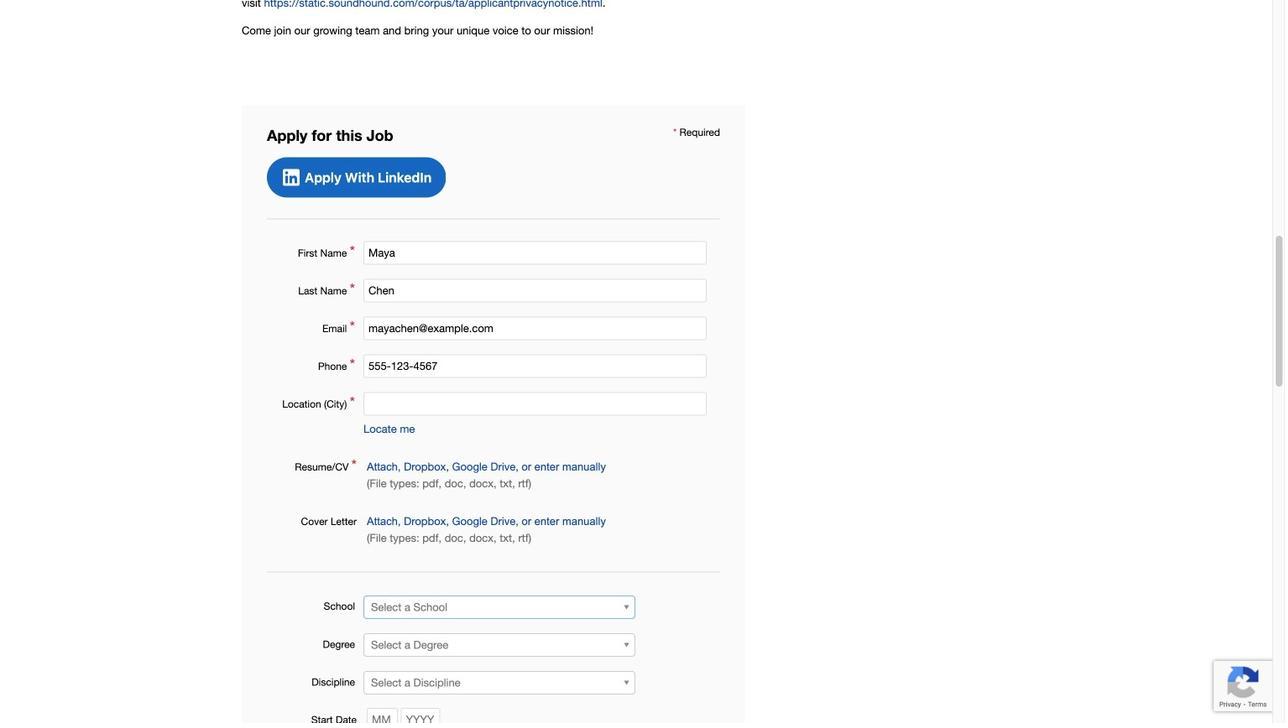 Task type: describe. For each thing, give the bounding box(es) containing it.
Education Start Year text field
[[401, 709, 440, 724]]

Education Start Month text field
[[367, 709, 398, 724]]



Task type: vqa. For each thing, say whether or not it's contained in the screenshot.
Education End Year TEXT FIELD
no



Task type: locate. For each thing, give the bounding box(es) containing it.
None text field
[[363, 242, 707, 265], [363, 317, 707, 341], [363, 355, 707, 378], [363, 393, 707, 416], [363, 242, 707, 265], [363, 317, 707, 341], [363, 355, 707, 378], [363, 393, 707, 416]]

None text field
[[363, 279, 707, 303]]



